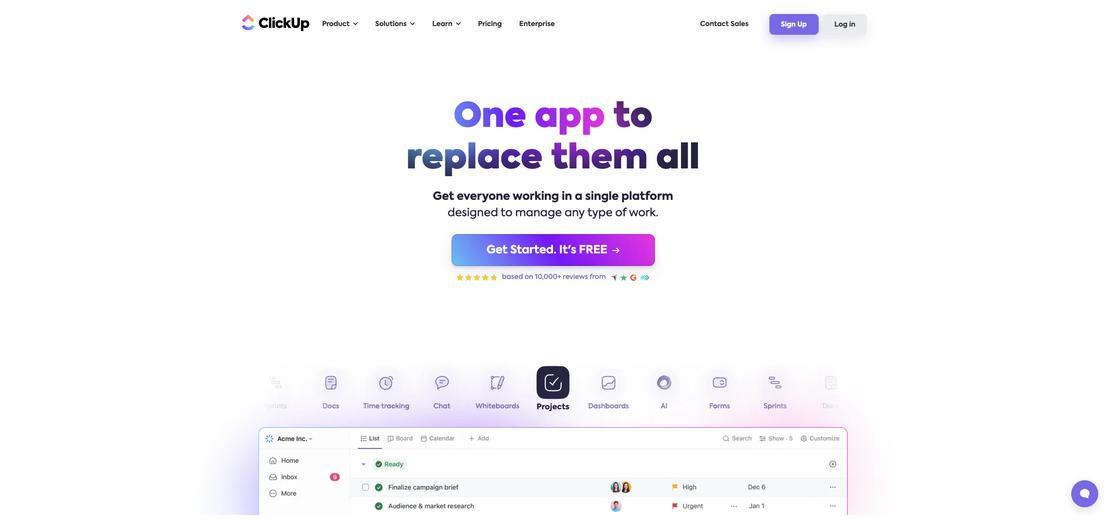 Task type: vqa. For each thing, say whether or not it's contained in the screenshot.
or inside Does adding Guests to my Workspace affect my plan or how I'm billed?
no



Task type: locate. For each thing, give the bounding box(es) containing it.
chat
[[434, 404, 451, 410]]

0 horizontal spatial to
[[501, 208, 513, 219]]

any
[[565, 208, 585, 219]]

sprints
[[264, 404, 287, 410], [764, 404, 787, 410]]

2 forms button from the left
[[692, 370, 748, 415]]

2 sprints from the left
[[764, 404, 787, 410]]

2 docs from the left
[[823, 404, 840, 410]]

0 vertical spatial in
[[850, 21, 856, 28]]

1 time tracking button from the left
[[359, 370, 414, 415]]

get started. it's free
[[487, 245, 608, 256]]

whiteboards button
[[470, 370, 526, 415]]

0 horizontal spatial docs
[[323, 404, 339, 410]]

time tracking button
[[359, 370, 414, 415], [859, 370, 915, 415]]

get for get started. it's free
[[487, 245, 508, 256]]

get up designed
[[433, 191, 454, 203]]

sales
[[731, 21, 749, 28]]

get inside button
[[487, 245, 508, 256]]

1 horizontal spatial docs
[[823, 404, 840, 410]]

in left a
[[562, 191, 572, 203]]

ai
[[661, 404, 668, 410]]

one
[[454, 101, 527, 135]]

0 horizontal spatial in
[[562, 191, 572, 203]]

manage
[[516, 208, 562, 219]]

0 horizontal spatial forms button
[[192, 370, 248, 415]]

in
[[850, 21, 856, 28], [562, 191, 572, 203]]

five stars image
[[457, 274, 498, 281]]

0 vertical spatial get
[[433, 191, 454, 203]]

time tracking
[[363, 404, 410, 410], [864, 404, 910, 410]]

1 horizontal spatial time tracking
[[864, 404, 910, 410]]

to
[[614, 101, 653, 135], [501, 208, 513, 219]]

one app to replace them all
[[407, 101, 700, 176]]

1 horizontal spatial docs button
[[804, 370, 859, 415]]

1 horizontal spatial time tracking button
[[859, 370, 915, 415]]

solutions button
[[371, 14, 420, 34]]

projects button
[[526, 366, 581, 415]]

product button
[[318, 14, 363, 34]]

started.
[[511, 245, 557, 256]]

1 horizontal spatial forms button
[[692, 370, 748, 415]]

time
[[363, 404, 380, 410], [864, 404, 880, 410]]

0 horizontal spatial docs button
[[303, 370, 359, 415]]

contact sales
[[701, 21, 749, 28]]

based on 10,000+ reviews from
[[502, 274, 606, 281]]

2 tracking from the left
[[882, 404, 910, 410]]

0 horizontal spatial sprints button
[[248, 370, 303, 415]]

get
[[433, 191, 454, 203], [487, 245, 508, 256]]

designed to manage any type of work.
[[448, 208, 659, 219]]

it's
[[560, 245, 577, 256]]

1 docs from the left
[[323, 404, 339, 410]]

working
[[513, 191, 559, 203]]

1 tracking from the left
[[381, 404, 410, 410]]

0 horizontal spatial get
[[433, 191, 454, 203]]

0 horizontal spatial time
[[363, 404, 380, 410]]

docs
[[323, 404, 339, 410], [823, 404, 840, 410]]

forms button
[[192, 370, 248, 415], [692, 370, 748, 415]]

1 horizontal spatial forms
[[710, 404, 731, 410]]

2 time tracking from the left
[[864, 404, 910, 410]]

2 time from the left
[[864, 404, 880, 410]]

2 time tracking button from the left
[[859, 370, 915, 415]]

1 horizontal spatial sprints button
[[748, 370, 804, 415]]

docs button
[[303, 370, 359, 415], [804, 370, 859, 415]]

1 horizontal spatial sprints
[[764, 404, 787, 410]]

log in
[[835, 21, 856, 28]]

projects
[[537, 404, 570, 412]]

1 horizontal spatial get
[[487, 245, 508, 256]]

from
[[590, 274, 606, 281]]

get up 'based'
[[487, 245, 508, 256]]

get everyone working in a single platform
[[433, 191, 674, 203]]

1 vertical spatial to
[[501, 208, 513, 219]]

1 horizontal spatial to
[[614, 101, 653, 135]]

0 horizontal spatial time tracking
[[363, 404, 410, 410]]

dashboards
[[589, 404, 629, 410]]

enterprise
[[520, 21, 555, 28]]

1 time from the left
[[363, 404, 380, 410]]

on
[[525, 274, 534, 281]]

ai button
[[637, 370, 692, 415]]

dashboards button
[[581, 370, 637, 415]]

in right log
[[850, 21, 856, 28]]

0 horizontal spatial sprints
[[264, 404, 287, 410]]

1 horizontal spatial tracking
[[882, 404, 910, 410]]

contact
[[701, 21, 729, 28]]

0 horizontal spatial forms
[[210, 404, 230, 410]]

1 vertical spatial get
[[487, 245, 508, 256]]

sign
[[781, 21, 796, 28]]

0 horizontal spatial time tracking button
[[359, 370, 414, 415]]

0 vertical spatial to
[[614, 101, 653, 135]]

app
[[535, 101, 605, 135]]

forms
[[210, 404, 230, 410], [710, 404, 731, 410]]

0 horizontal spatial tracking
[[381, 404, 410, 410]]

sprints button
[[248, 370, 303, 415], [748, 370, 804, 415]]

1 horizontal spatial time
[[864, 404, 880, 410]]

tracking
[[381, 404, 410, 410], [882, 404, 910, 410]]



Task type: describe. For each thing, give the bounding box(es) containing it.
enterprise link
[[515, 14, 560, 34]]

10,000+
[[535, 274, 562, 281]]

everyone
[[457, 191, 510, 203]]

1 sprints from the left
[[264, 404, 287, 410]]

of
[[616, 208, 627, 219]]

sign up button
[[770, 14, 819, 35]]

docs for second docs button from right
[[323, 404, 339, 410]]

work.
[[630, 208, 659, 219]]

store reviews image
[[611, 274, 650, 281]]

log in link
[[823, 14, 868, 35]]

type
[[588, 208, 613, 219]]

1 docs button from the left
[[303, 370, 359, 415]]

1 forms from the left
[[210, 404, 230, 410]]

all
[[656, 143, 700, 176]]

reviews
[[563, 274, 588, 281]]

product
[[322, 21, 350, 28]]

platform
[[622, 191, 674, 203]]

single
[[586, 191, 619, 203]]

free
[[579, 245, 608, 256]]

solutions
[[375, 21, 407, 28]]

get for get everyone working in a single platform
[[433, 191, 454, 203]]

log
[[835, 21, 848, 28]]

2 sprints button from the left
[[748, 370, 804, 415]]

learn button
[[428, 14, 466, 34]]

pricing link
[[474, 14, 507, 34]]

1 horizontal spatial in
[[850, 21, 856, 28]]

chat button
[[414, 370, 470, 415]]

up
[[798, 21, 807, 28]]

to inside one app to replace them all
[[614, 101, 653, 135]]

sign up
[[781, 21, 807, 28]]

whiteboards
[[476, 404, 520, 410]]

learn
[[433, 21, 453, 28]]

designed
[[448, 208, 498, 219]]

them
[[551, 143, 648, 176]]

2 forms from the left
[[710, 404, 731, 410]]

2 docs button from the left
[[804, 370, 859, 415]]

a
[[575, 191, 583, 203]]

pricing
[[478, 21, 502, 28]]

get started. it's free button
[[452, 234, 655, 266]]

1 sprints button from the left
[[248, 370, 303, 415]]

contact sales button
[[696, 14, 754, 34]]

replace
[[407, 143, 543, 176]]

1 time tracking from the left
[[363, 404, 410, 410]]

1 forms button from the left
[[192, 370, 248, 415]]

clickup image
[[239, 13, 310, 32]]

based
[[502, 274, 523, 281]]

docs for 2nd docs button from the left
[[823, 404, 840, 410]]

1 vertical spatial in
[[562, 191, 572, 203]]



